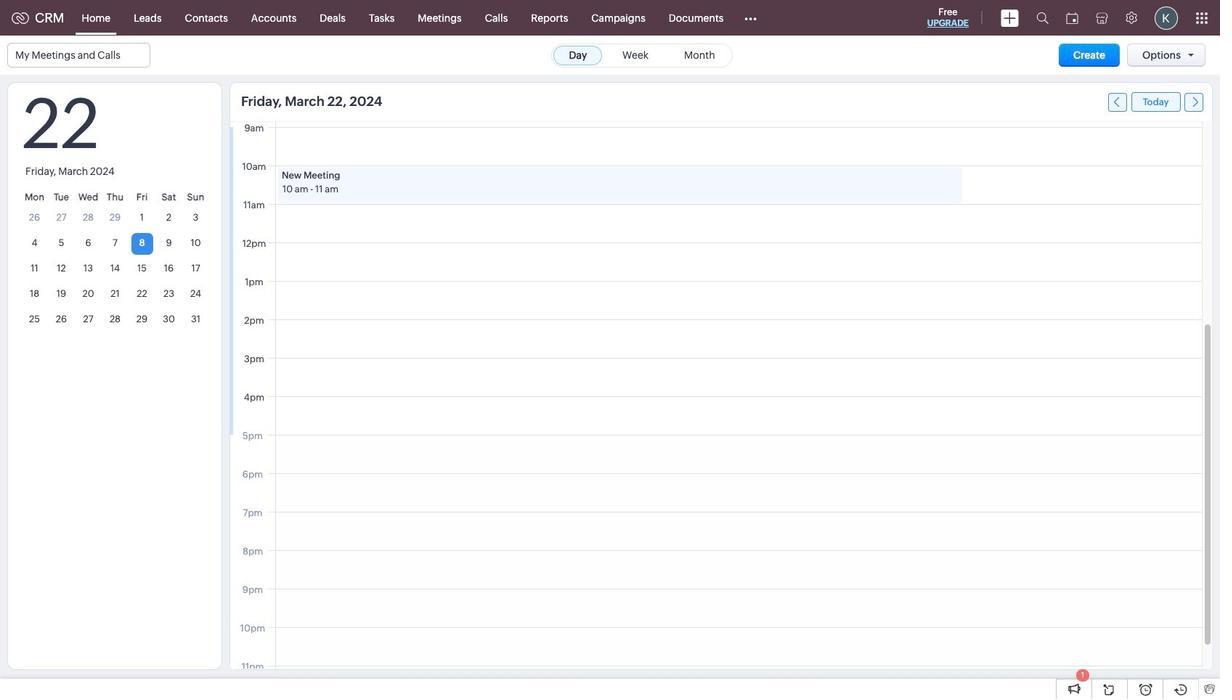 Task type: locate. For each thing, give the bounding box(es) containing it.
logo image
[[12, 12, 29, 24]]

create menu element
[[992, 0, 1028, 35]]

Other Modules field
[[735, 6, 767, 29]]

create menu image
[[1001, 9, 1019, 27]]



Task type: vqa. For each thing, say whether or not it's contained in the screenshot.
Next Record image
no



Task type: describe. For each thing, give the bounding box(es) containing it.
profile element
[[1146, 0, 1187, 35]]

search image
[[1036, 12, 1049, 24]]

search element
[[1028, 0, 1058, 36]]

profile image
[[1155, 6, 1178, 29]]

calendar image
[[1066, 12, 1079, 24]]



